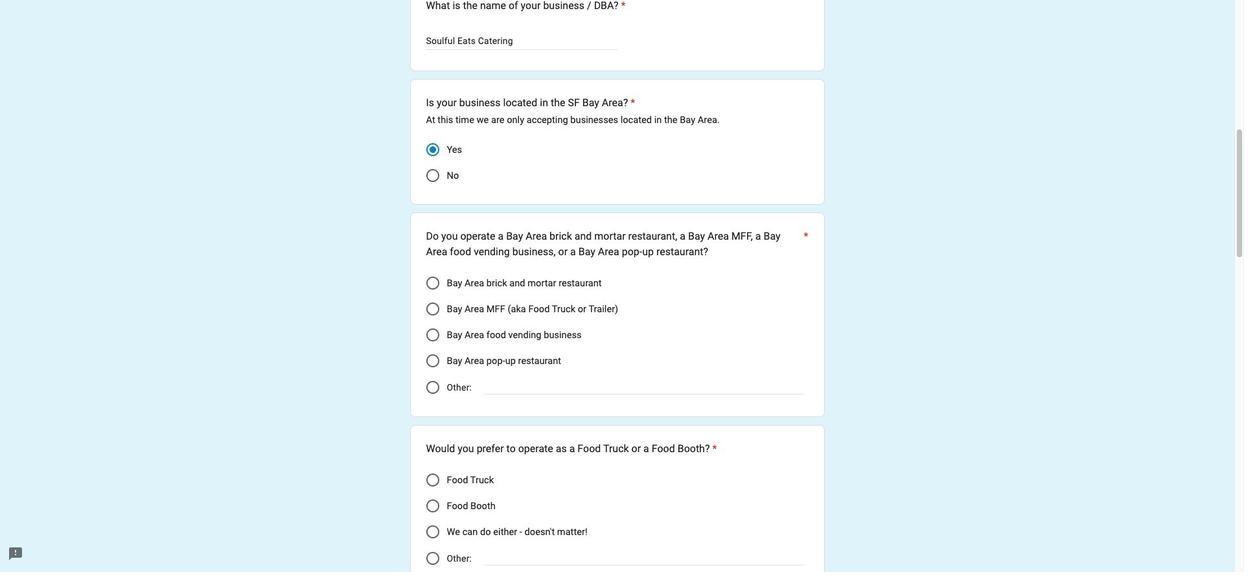 Task type: describe. For each thing, give the bounding box(es) containing it.
Bay Area food vending business radio
[[426, 329, 439, 342]]

4 heading from the top
[[426, 441, 717, 457]]

Food Truck radio
[[426, 474, 439, 487]]

We can do either - doesn't matter! radio
[[426, 526, 439, 539]]

bay area mff (aka food truck or trailer) image
[[426, 303, 439, 316]]

food truck image
[[426, 474, 439, 487]]

bay area food vending business image
[[426, 329, 439, 342]]

bay area brick and mortar restaurant image
[[426, 277, 439, 290]]

3 heading from the top
[[426, 229, 808, 260]]

Bay Area MFF (aka Food Truck or Trailer) radio
[[426, 303, 439, 316]]

2 heading from the top
[[426, 95, 720, 111]]



Task type: locate. For each thing, give the bounding box(es) containing it.
Bay Area brick and mortar restaurant radio
[[426, 277, 439, 290]]

no image
[[426, 169, 439, 182]]

Yes radio
[[426, 143, 439, 156]]

bay area pop-up restaurant image
[[426, 355, 439, 368]]

None radio
[[426, 552, 439, 565]]

Bay Area pop-up restaurant radio
[[426, 355, 439, 368]]

required question element
[[619, 0, 626, 14], [628, 95, 635, 111], [801, 229, 808, 260], [710, 441, 717, 457]]

None text field
[[426, 33, 617, 49]]

1 heading from the top
[[426, 0, 626, 14]]

food booth image
[[426, 500, 439, 513]]

Food Booth radio
[[426, 500, 439, 513]]

report a problem to google image
[[8, 546, 23, 562]]

we can do either - doesn't matter! image
[[426, 526, 439, 539]]

heading
[[426, 0, 626, 14], [426, 95, 720, 111], [426, 229, 808, 260], [426, 441, 717, 457]]

None radio
[[426, 381, 439, 394]]

No radio
[[426, 169, 439, 182]]

yes image
[[429, 147, 436, 153]]



